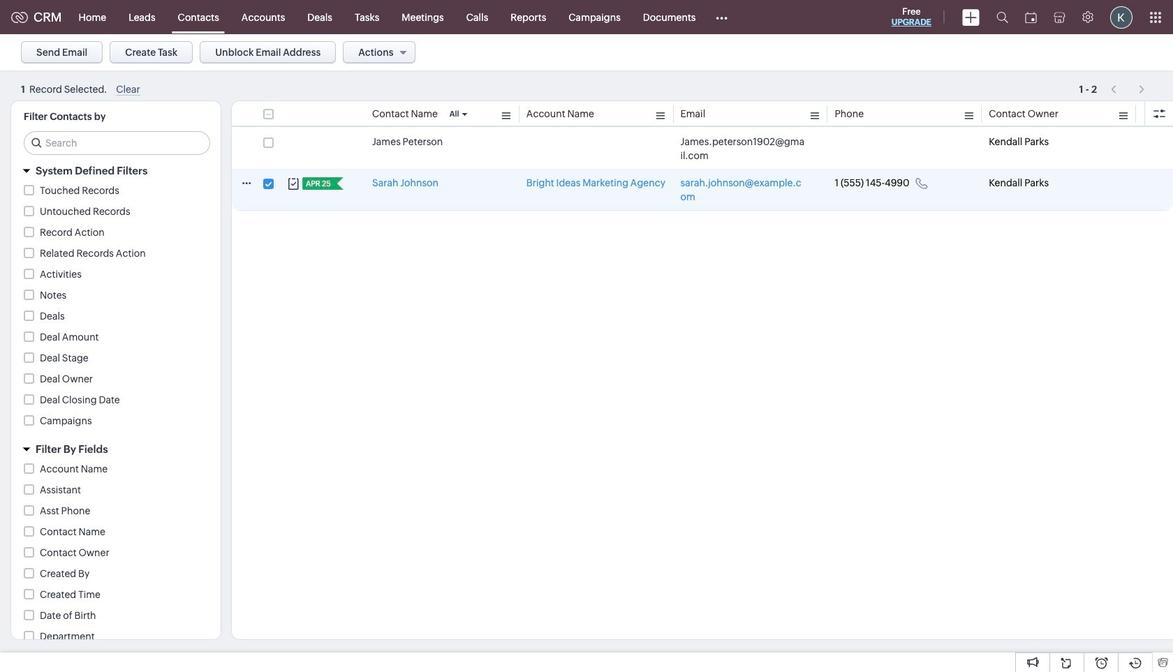 Task type: locate. For each thing, give the bounding box(es) containing it.
calendar image
[[1025, 12, 1037, 23]]

navigation
[[1104, 76, 1152, 96], [1104, 79, 1152, 99]]

Other Modules field
[[707, 6, 737, 28]]

profile element
[[1102, 0, 1141, 34]]

logo image
[[11, 12, 28, 23]]

row group
[[232, 128, 1173, 211]]

search element
[[988, 0, 1017, 34]]



Task type: describe. For each thing, give the bounding box(es) containing it.
1 navigation from the top
[[1104, 76, 1152, 96]]

search image
[[996, 11, 1008, 23]]

create menu image
[[962, 9, 980, 25]]

Search text field
[[24, 132, 209, 154]]

2 navigation from the top
[[1104, 79, 1152, 99]]

create menu element
[[954, 0, 988, 34]]

profile image
[[1110, 6, 1133, 28]]



Task type: vqa. For each thing, say whether or not it's contained in the screenshot.
CREATE MENU 'image'
yes



